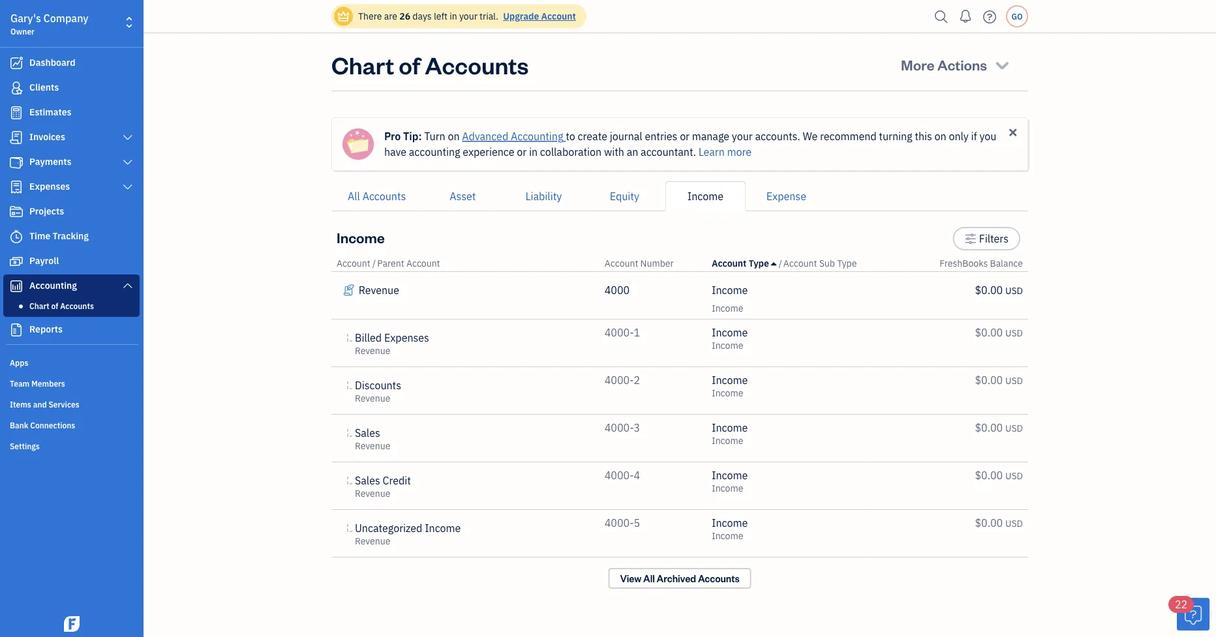 Task type: locate. For each thing, give the bounding box(es) containing it.
2 4000- from the top
[[605, 374, 634, 387]]

3 chevron large down image from the top
[[122, 281, 134, 291]]

sales left credit
[[355, 474, 380, 488]]

accounts down accounting link
[[60, 301, 94, 311]]

chevrondown image
[[994, 55, 1012, 74]]

learn more
[[699, 145, 752, 159]]

or down advanced accounting link
[[517, 145, 527, 159]]

dashboard
[[29, 56, 75, 69]]

1 horizontal spatial your
[[732, 130, 753, 143]]

sales revenue
[[355, 427, 391, 452]]

1 income income from the top
[[712, 284, 748, 315]]

4000-5
[[605, 517, 641, 530]]

estimates link
[[3, 101, 140, 125]]

22
[[1176, 598, 1188, 612]]

connections
[[30, 420, 75, 431]]

more actions button
[[890, 49, 1024, 80]]

type
[[749, 258, 770, 270], [838, 258, 857, 270]]

4 usd from the top
[[1006, 423, 1024, 435]]

2 vertical spatial chevron large down image
[[122, 281, 134, 291]]

learn more link
[[699, 145, 752, 159]]

1 type from the left
[[749, 258, 770, 270]]

chart down the there
[[332, 49, 394, 80]]

type right sub
[[838, 258, 857, 270]]

manage
[[693, 130, 730, 143]]

go button
[[1007, 5, 1029, 27]]

settings link
[[3, 436, 140, 456]]

1 on from the left
[[448, 130, 460, 143]]

6 $0.00 from the top
[[976, 517, 1004, 530]]

chart of accounts down days
[[332, 49, 529, 80]]

1 horizontal spatial type
[[838, 258, 857, 270]]

revenue down sales credit revenue
[[355, 536, 391, 548]]

payments link
[[3, 151, 140, 174]]

$0.00 usd for 4
[[976, 469, 1024, 483]]

4000- for 2
[[605, 374, 634, 387]]

0 horizontal spatial on
[[448, 130, 460, 143]]

2 chevron large down image from the top
[[122, 182, 134, 193]]

0 horizontal spatial all
[[348, 190, 360, 203]]

more actions
[[902, 55, 988, 74]]

6 $0.00 usd from the top
[[976, 517, 1024, 530]]

account right the caretup image
[[784, 258, 818, 270]]

/
[[373, 258, 376, 270], [779, 258, 783, 270]]

0 horizontal spatial or
[[517, 145, 527, 159]]

0 vertical spatial sales
[[355, 427, 380, 440]]

chart up 'reports' at left bottom
[[29, 301, 49, 311]]

accounts down 'have'
[[363, 190, 406, 203]]

0 horizontal spatial type
[[749, 258, 770, 270]]

0 horizontal spatial of
[[51, 301, 58, 311]]

1 vertical spatial in
[[529, 145, 538, 159]]

revenue up discounts
[[355, 345, 391, 357]]

all
[[348, 190, 360, 203], [644, 573, 655, 585]]

invoices link
[[3, 126, 140, 150]]

0 horizontal spatial expenses
[[29, 181, 70, 193]]

accounting down payroll
[[29, 280, 77, 292]]

project image
[[8, 206, 24, 219]]

and
[[33, 400, 47, 410]]

account for account sub type
[[784, 258, 818, 270]]

$0.00 for 5
[[976, 517, 1004, 530]]

or up accountant.
[[680, 130, 690, 143]]

income inside the uncategorized income revenue
[[425, 522, 461, 536]]

3 usd from the top
[[1006, 375, 1024, 387]]

view
[[620, 573, 642, 585]]

1 vertical spatial your
[[732, 130, 753, 143]]

3 income income from the top
[[712, 374, 748, 400]]

4 income income from the top
[[712, 421, 748, 447]]

3 $0.00 usd from the top
[[976, 374, 1024, 387]]

account type
[[712, 258, 770, 270]]

1
[[634, 326, 641, 340]]

chart of accounts down accounting link
[[29, 301, 94, 311]]

3 4000- from the top
[[605, 421, 634, 435]]

chevron large down image
[[122, 133, 134, 143], [122, 182, 134, 193], [122, 281, 134, 291]]

income income for 3
[[712, 421, 748, 447]]

chart
[[332, 49, 394, 80], [29, 301, 49, 311]]

client image
[[8, 82, 24, 95]]

revenue up sales revenue
[[355, 393, 391, 405]]

all accounts
[[348, 190, 406, 203]]

26
[[400, 10, 411, 22]]

accounts right archived
[[698, 573, 740, 585]]

2 sales from the top
[[355, 474, 380, 488]]

chevron large down image inside accounting link
[[122, 281, 134, 291]]

on right the "this"
[[935, 130, 947, 143]]

your inside to create journal entries or manage your accounts. we recommend turning this on only if  you have accounting experience or in collaboration with an accountant.
[[732, 130, 753, 143]]

revenue inside the discounts revenue
[[355, 393, 391, 405]]

0 horizontal spatial accounting
[[29, 280, 77, 292]]

team members link
[[3, 373, 140, 393]]

journal
[[610, 130, 643, 143]]

money image
[[8, 255, 24, 268]]

company
[[43, 11, 88, 25]]

income income for 2
[[712, 374, 748, 400]]

0 horizontal spatial in
[[450, 10, 457, 22]]

dashboard image
[[8, 57, 24, 70]]

expenses right billed
[[384, 331, 429, 345]]

sales inside sales revenue
[[355, 427, 380, 440]]

4000- down 4000
[[605, 326, 634, 340]]

4000-2
[[605, 374, 641, 387]]

4
[[634, 469, 641, 483]]

/ left parent at the left top of the page
[[373, 258, 376, 270]]

chevron large down image for invoices
[[122, 133, 134, 143]]

1 vertical spatial chart
[[29, 301, 49, 311]]

close image
[[1008, 127, 1020, 139]]

2 $0.00 usd from the top
[[976, 326, 1024, 340]]

1 vertical spatial chart of accounts
[[29, 301, 94, 311]]

usd for 1
[[1006, 327, 1024, 339]]

expenses down payments
[[29, 181, 70, 193]]

revenue inside sales credit revenue
[[355, 488, 391, 500]]

account left parent at the left top of the page
[[337, 258, 371, 270]]

/ right the caretup image
[[779, 258, 783, 270]]

4000- up 4000-5
[[605, 469, 634, 483]]

settings
[[10, 441, 40, 452]]

chart of accounts
[[332, 49, 529, 80], [29, 301, 94, 311]]

account
[[542, 10, 576, 22], [337, 258, 371, 270], [407, 258, 440, 270], [605, 258, 639, 270], [712, 258, 747, 270], [784, 258, 818, 270]]

4 $0.00 usd from the top
[[976, 421, 1024, 435]]

in right left
[[450, 10, 457, 22]]

4000- for 3
[[605, 421, 634, 435]]

asset
[[450, 190, 476, 203]]

chart image
[[8, 280, 24, 293]]

4 4000- from the top
[[605, 469, 634, 483]]

of inside chart of accounts link
[[51, 301, 58, 311]]

in down advanced accounting link
[[529, 145, 538, 159]]

0 horizontal spatial chart of accounts
[[29, 301, 94, 311]]

4000- up 4000-3
[[605, 374, 634, 387]]

2 on from the left
[[935, 130, 947, 143]]

report image
[[8, 324, 24, 337]]

upgrade
[[503, 10, 539, 22]]

1 vertical spatial sales
[[355, 474, 380, 488]]

$0.00 usd
[[976, 284, 1024, 297], [976, 326, 1024, 340], [976, 374, 1024, 387], [976, 421, 1024, 435], [976, 469, 1024, 483], [976, 517, 1024, 530]]

settings image
[[965, 231, 977, 247]]

equity
[[610, 190, 640, 203]]

chevron large down image down chevron large down icon
[[122, 182, 134, 193]]

4000- down 4000-4
[[605, 517, 634, 530]]

revenue up uncategorized
[[355, 488, 391, 500]]

1 horizontal spatial accounting
[[511, 130, 564, 143]]

0 vertical spatial your
[[460, 10, 478, 22]]

2 income income from the top
[[712, 326, 748, 352]]

$0.00 usd for 5
[[976, 517, 1024, 530]]

your for accounts.
[[732, 130, 753, 143]]

tracking
[[53, 230, 89, 242]]

team members
[[10, 379, 65, 389]]

sales inside sales credit revenue
[[355, 474, 380, 488]]

1 horizontal spatial in
[[529, 145, 538, 159]]

items
[[10, 400, 31, 410]]

view all archived accounts
[[620, 573, 740, 585]]

1 vertical spatial all
[[644, 573, 655, 585]]

0 vertical spatial chart of accounts
[[332, 49, 529, 80]]

pro tip: turn on advanced accounting
[[385, 130, 564, 143]]

payment image
[[8, 156, 24, 169]]

accounting
[[511, 130, 564, 143], [29, 280, 77, 292]]

usd for 2
[[1006, 375, 1024, 387]]

4000- for 4
[[605, 469, 634, 483]]

time tracking link
[[3, 225, 140, 249]]

to
[[566, 130, 576, 143]]

chevron large down image up chevron large down icon
[[122, 133, 134, 143]]

1 / from the left
[[373, 258, 376, 270]]

4000- for 5
[[605, 517, 634, 530]]

account for account number
[[605, 258, 639, 270]]

1 horizontal spatial chart
[[332, 49, 394, 80]]

account / parent account
[[337, 258, 440, 270]]

4 $0.00 from the top
[[976, 421, 1004, 435]]

accounting left to on the left top
[[511, 130, 564, 143]]

5 income income from the top
[[712, 469, 748, 495]]

tip:
[[404, 130, 422, 143]]

0 vertical spatial accounting
[[511, 130, 564, 143]]

0 vertical spatial of
[[399, 49, 420, 80]]

revenue down account / parent account
[[359, 284, 399, 297]]

accounts
[[425, 49, 529, 80], [363, 190, 406, 203], [60, 301, 94, 311], [698, 573, 740, 585]]

in
[[450, 10, 457, 22], [529, 145, 538, 159]]

account right parent at the left top of the page
[[407, 258, 440, 270]]

estimate image
[[8, 106, 24, 119]]

expenses
[[29, 181, 70, 193], [384, 331, 429, 345]]

0 vertical spatial all
[[348, 190, 360, 203]]

5 $0.00 from the top
[[976, 469, 1004, 483]]

expense image
[[8, 181, 24, 194]]

4000- down 4000-2
[[605, 421, 634, 435]]

1 horizontal spatial /
[[779, 258, 783, 270]]

chevron large down image inside invoices link
[[122, 133, 134, 143]]

1 sales from the top
[[355, 427, 380, 440]]

1 chevron large down image from the top
[[122, 133, 134, 143]]

4000-4
[[605, 469, 641, 483]]

$0.00 for 4
[[976, 469, 1004, 483]]

of down 26
[[399, 49, 420, 80]]

sales down the discounts revenue at the bottom left
[[355, 427, 380, 440]]

1 4000- from the top
[[605, 326, 634, 340]]

1 horizontal spatial or
[[680, 130, 690, 143]]

0 vertical spatial expenses
[[29, 181, 70, 193]]

6 income income from the top
[[712, 517, 748, 543]]

$0.00 usd for 2
[[976, 374, 1024, 387]]

actions
[[938, 55, 988, 74]]

of up 'reports' at left bottom
[[51, 301, 58, 311]]

filters
[[980, 232, 1009, 246]]

usd
[[1006, 285, 1024, 297], [1006, 327, 1024, 339], [1006, 375, 1024, 387], [1006, 423, 1024, 435], [1006, 470, 1024, 482], [1006, 518, 1024, 530]]

5 $0.00 usd from the top
[[976, 469, 1024, 483]]

1 vertical spatial expenses
[[384, 331, 429, 345]]

notifications image
[[956, 3, 977, 29]]

accounting
[[409, 145, 461, 159]]

on
[[448, 130, 460, 143], [935, 130, 947, 143]]

5 usd from the top
[[1006, 470, 1024, 482]]

1 horizontal spatial on
[[935, 130, 947, 143]]

1 horizontal spatial expenses
[[384, 331, 429, 345]]

your for trial.
[[460, 10, 478, 22]]

on inside to create journal entries or manage your accounts. we recommend turning this on only if  you have accounting experience or in collaboration with an accountant.
[[935, 130, 947, 143]]

2
[[634, 374, 641, 387]]

sales for sales
[[355, 427, 380, 440]]

6 usd from the top
[[1006, 518, 1024, 530]]

0 horizontal spatial /
[[373, 258, 376, 270]]

accounts.
[[756, 130, 801, 143]]

liability button
[[504, 181, 585, 212]]

resource center badge image
[[1178, 599, 1210, 631]]

income income for 4
[[712, 469, 748, 495]]

your up more
[[732, 130, 753, 143]]

chevron large down image up chart of accounts link
[[122, 281, 134, 291]]

accounting inside main element
[[29, 280, 77, 292]]

account left the caretup image
[[712, 258, 747, 270]]

1 horizontal spatial all
[[644, 573, 655, 585]]

2 $0.00 from the top
[[976, 326, 1004, 340]]

2 usd from the top
[[1006, 327, 1024, 339]]

your left trial.
[[460, 10, 478, 22]]

1 vertical spatial of
[[51, 301, 58, 311]]

caretup image
[[772, 259, 777, 269]]

accounts inside chart of accounts link
[[60, 301, 94, 311]]

account up 4000
[[605, 258, 639, 270]]

5 4000- from the top
[[605, 517, 634, 530]]

search image
[[932, 7, 953, 26]]

$0.00 for 3
[[976, 421, 1004, 435]]

number
[[641, 258, 674, 270]]

account type button
[[712, 258, 777, 270]]

on right turn
[[448, 130, 460, 143]]

income button
[[665, 181, 746, 212]]

more
[[902, 55, 935, 74]]

1 vertical spatial chevron large down image
[[122, 182, 134, 193]]

3 $0.00 from the top
[[976, 374, 1004, 387]]

chevron large down image for accounting
[[122, 281, 134, 291]]

of
[[399, 49, 420, 80], [51, 301, 58, 311]]

chart inside main element
[[29, 301, 49, 311]]

0 horizontal spatial chart
[[29, 301, 49, 311]]

type left the caretup image
[[749, 258, 770, 270]]

0 vertical spatial or
[[680, 130, 690, 143]]

turning
[[880, 130, 913, 143]]

2 type from the left
[[838, 258, 857, 270]]

1 vertical spatial accounting
[[29, 280, 77, 292]]

$0.00
[[976, 284, 1004, 297], [976, 326, 1004, 340], [976, 374, 1004, 387], [976, 421, 1004, 435], [976, 469, 1004, 483], [976, 517, 1004, 530]]

account for account / parent account
[[337, 258, 371, 270]]

account number
[[605, 258, 674, 270]]

sub
[[820, 258, 836, 270]]

0 horizontal spatial your
[[460, 10, 478, 22]]

0 vertical spatial chevron large down image
[[122, 133, 134, 143]]

go to help image
[[980, 7, 1001, 26]]



Task type: vqa. For each thing, say whether or not it's contained in the screenshot.


Task type: describe. For each thing, give the bounding box(es) containing it.
to create journal entries or manage your accounts. we recommend turning this on only if  you have accounting experience or in collaboration with an accountant.
[[385, 130, 997, 159]]

clients
[[29, 81, 59, 93]]

$0.00 usd for 1
[[976, 326, 1024, 340]]

bank connections link
[[3, 415, 140, 435]]

members
[[31, 379, 65, 389]]

4000- for 1
[[605, 326, 634, 340]]

payroll link
[[3, 250, 140, 274]]

expense button
[[746, 181, 827, 212]]

dashboard link
[[3, 52, 140, 75]]

$0.00 for 1
[[976, 326, 1004, 340]]

chevron large down image for expenses
[[122, 182, 134, 193]]

invoices
[[29, 131, 65, 143]]

discounts revenue
[[355, 379, 402, 405]]

bank
[[10, 420, 28, 431]]

sales credit revenue
[[355, 474, 411, 500]]

freshbooks
[[940, 258, 989, 270]]

accounts inside view all archived accounts link
[[698, 573, 740, 585]]

revenue inside billed expenses revenue
[[355, 345, 391, 357]]

freshbooks image
[[61, 617, 82, 633]]

balance
[[991, 258, 1024, 270]]

account sub type
[[784, 258, 857, 270]]

credit
[[383, 474, 411, 488]]

freshbooks balance
[[940, 258, 1024, 270]]

usd for 4
[[1006, 470, 1024, 482]]

learn
[[699, 145, 725, 159]]

only
[[950, 130, 969, 143]]

chart of accounts link
[[6, 298, 137, 314]]

all inside all accounts button
[[348, 190, 360, 203]]

sales for sales credit
[[355, 474, 380, 488]]

payments
[[29, 156, 72, 168]]

upgrade account link
[[501, 10, 576, 22]]

1 horizontal spatial chart of accounts
[[332, 49, 529, 80]]

asset button
[[423, 181, 504, 212]]

uncategorized income revenue
[[355, 522, 461, 548]]

items and services
[[10, 400, 79, 410]]

1 $0.00 from the top
[[976, 284, 1004, 297]]

2 / from the left
[[779, 258, 783, 270]]

income inside button
[[688, 190, 724, 203]]

expenses link
[[3, 176, 140, 199]]

go
[[1012, 11, 1023, 22]]

reports link
[[3, 319, 140, 342]]

1 horizontal spatial of
[[399, 49, 420, 80]]

chart of accounts inside main element
[[29, 301, 94, 311]]

recommend
[[821, 130, 877, 143]]

filters button
[[954, 227, 1021, 251]]

advanced accounting link
[[462, 130, 566, 143]]

payroll
[[29, 255, 59, 267]]

income income for 1
[[712, 326, 748, 352]]

pro
[[385, 130, 401, 143]]

trial.
[[480, 10, 499, 22]]

usd for 3
[[1006, 423, 1024, 435]]

0 vertical spatial chart
[[332, 49, 394, 80]]

equity button
[[585, 181, 665, 212]]

0 vertical spatial in
[[450, 10, 457, 22]]

days
[[413, 10, 432, 22]]

income income for 5
[[712, 517, 748, 543]]

there are 26 days left in your trial. upgrade account
[[358, 10, 576, 22]]

apps
[[10, 358, 28, 368]]

expenses inside billed expenses revenue
[[384, 331, 429, 345]]

1 vertical spatial or
[[517, 145, 527, 159]]

expense
[[767, 190, 807, 203]]

apps link
[[3, 353, 140, 372]]

collaboration
[[540, 145, 602, 159]]

uncategorized
[[355, 522, 423, 536]]

usd for 5
[[1006, 518, 1024, 530]]

in inside to create journal entries or manage your accounts. we recommend turning this on only if  you have accounting experience or in collaboration with an accountant.
[[529, 145, 538, 159]]

invoice image
[[8, 131, 24, 144]]

expenses inside expenses link
[[29, 181, 70, 193]]

4000-3
[[605, 421, 641, 435]]

1 usd from the top
[[1006, 285, 1024, 297]]

this
[[916, 130, 933, 143]]

accounting link
[[3, 275, 140, 298]]

are
[[384, 10, 398, 22]]

1 $0.00 usd from the top
[[976, 284, 1024, 297]]

items and services link
[[3, 394, 140, 414]]

have
[[385, 145, 407, 159]]

discounts
[[355, 379, 402, 393]]

billed
[[355, 331, 382, 345]]

estimates
[[29, 106, 72, 118]]

view all archived accounts link
[[609, 569, 752, 590]]

with
[[604, 145, 625, 159]]

parent
[[377, 258, 405, 270]]

archived
[[657, 573, 697, 585]]

advanced
[[462, 130, 509, 143]]

turn
[[425, 130, 446, 143]]

revenue up sales credit revenue
[[355, 440, 391, 452]]

all accounts button
[[332, 181, 423, 212]]

all inside view all archived accounts link
[[644, 573, 655, 585]]

if
[[972, 130, 978, 143]]

bank connections
[[10, 420, 75, 431]]

time
[[29, 230, 50, 242]]

chevron large down image
[[122, 157, 134, 168]]

4000
[[605, 284, 630, 297]]

revenue inside the uncategorized income revenue
[[355, 536, 391, 548]]

crown image
[[337, 9, 351, 23]]

billed expenses revenue
[[355, 331, 429, 357]]

$0.00 usd for 3
[[976, 421, 1024, 435]]

services
[[49, 400, 79, 410]]

accounts down there are 26 days left in your trial. upgrade account
[[425, 49, 529, 80]]

more
[[728, 145, 752, 159]]

account for account type
[[712, 258, 747, 270]]

there
[[358, 10, 382, 22]]

account right upgrade
[[542, 10, 576, 22]]

experience
[[463, 145, 515, 159]]

$0.00 for 2
[[976, 374, 1004, 387]]

liability
[[526, 190, 562, 203]]

accounts inside all accounts button
[[363, 190, 406, 203]]

projects link
[[3, 200, 140, 224]]

3
[[634, 421, 641, 435]]

main element
[[0, 0, 176, 638]]

reports
[[29, 323, 63, 336]]

gary's
[[10, 11, 41, 25]]

timer image
[[8, 230, 24, 244]]

gary's company owner
[[10, 11, 88, 37]]

an
[[627, 145, 639, 159]]



